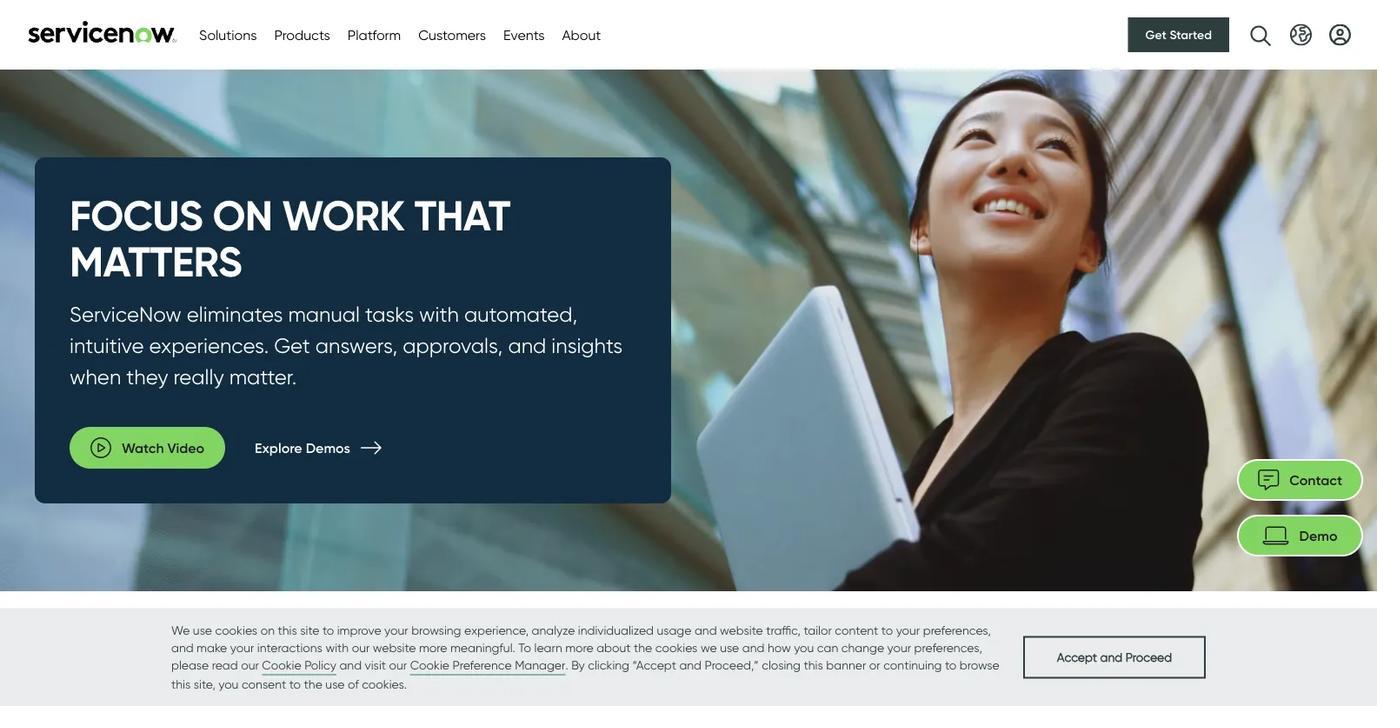 Task type: locate. For each thing, give the bounding box(es) containing it.
0 vertical spatial website
[[720, 623, 764, 638]]

preferences,
[[924, 623, 992, 638], [915, 640, 983, 655]]

we use cookies on this site to improve your browsing experience, analyze individualized usage and website traffic, tailor content to your preferences, and make your interactions with our website more meaningful. to learn more about the cookies we use and how you can change your preferences, please read our
[[171, 623, 992, 672]]

and left the how
[[743, 640, 765, 655]]

started
[[1170, 27, 1213, 42]]

1 cookie from the left
[[262, 658, 302, 673]]

traffic,
[[767, 623, 801, 638]]

cookie policy link
[[262, 657, 337, 676]]

0 vertical spatial this
[[278, 623, 297, 638]]

and inside button
[[1101, 650, 1123, 665]]

our up consent in the left bottom of the page
[[241, 658, 259, 672]]

the
[[634, 640, 653, 655], [304, 677, 323, 692]]

learn
[[535, 640, 563, 655]]

more
[[419, 640, 448, 655], [566, 640, 594, 655]]

accept and proceed
[[1058, 650, 1173, 665]]

this down can
[[804, 658, 824, 672]]

and down the we
[[171, 640, 194, 655]]

use up make
[[193, 623, 212, 638]]

1 vertical spatial use
[[720, 640, 740, 655]]

how
[[768, 640, 791, 655]]

cookie
[[262, 658, 302, 673], [410, 658, 450, 673]]

interactions
[[257, 640, 323, 655]]

cookie down interactions
[[262, 658, 302, 673]]

to
[[519, 640, 532, 655]]

proceed
[[1126, 650, 1173, 665]]

more up 'by'
[[566, 640, 594, 655]]

1 vertical spatial you
[[219, 677, 239, 692]]

2 horizontal spatial our
[[389, 658, 407, 672]]

our down improve
[[352, 640, 370, 655]]

cookies down usage
[[656, 640, 698, 655]]

2 horizontal spatial this
[[804, 658, 824, 672]]

by
[[572, 658, 585, 672]]

2 vertical spatial use
[[326, 677, 345, 692]]

0 horizontal spatial cookies
[[215, 623, 258, 638]]

0 horizontal spatial cookie
[[262, 658, 302, 673]]

we
[[701, 640, 717, 655]]

1 horizontal spatial use
[[326, 677, 345, 692]]

0 horizontal spatial you
[[219, 677, 239, 692]]

0 horizontal spatial website
[[373, 640, 416, 655]]

0 horizontal spatial the
[[304, 677, 323, 692]]

platform button
[[348, 24, 401, 45]]

2 more from the left
[[566, 640, 594, 655]]

0 vertical spatial you
[[794, 640, 815, 655]]

cookie preference manager link
[[410, 657, 566, 676]]

this
[[278, 623, 297, 638], [804, 658, 824, 672], [171, 677, 191, 692]]

and down we
[[680, 658, 702, 672]]

manager
[[515, 658, 566, 673]]

site,
[[194, 677, 216, 692]]

the inside . by clicking "accept and proceed," closing this banner or continuing to browse this site, you consent to the use of cookies.
[[304, 677, 323, 692]]

use up proceed,"
[[720, 640, 740, 655]]

this up interactions
[[278, 623, 297, 638]]

1 horizontal spatial our
[[352, 640, 370, 655]]

1 vertical spatial the
[[304, 677, 323, 692]]

get started
[[1146, 27, 1213, 42]]

website
[[720, 623, 764, 638], [373, 640, 416, 655]]

banner
[[827, 658, 867, 672]]

1 horizontal spatial this
[[278, 623, 297, 638]]

please
[[171, 658, 209, 672]]

the inside we use cookies on this site to improve your browsing experience, analyze individualized usage and website traffic, tailor content to your preferences, and make your interactions with our website more meaningful. to learn more about the cookies we use and how you can change your preferences, please read our
[[634, 640, 653, 655]]

1 horizontal spatial you
[[794, 640, 815, 655]]

your
[[385, 623, 409, 638], [897, 623, 921, 638], [230, 640, 254, 655], [888, 640, 912, 655]]

closing
[[762, 658, 801, 672]]

0 vertical spatial cookies
[[215, 623, 258, 638]]

content
[[835, 623, 879, 638]]

and up of
[[340, 658, 362, 672]]

events
[[504, 26, 545, 43]]

1 horizontal spatial more
[[566, 640, 594, 655]]

you
[[794, 640, 815, 655], [219, 677, 239, 692]]

policy
[[305, 658, 337, 673]]

you down read
[[219, 677, 239, 692]]

and right accept
[[1101, 650, 1123, 665]]

to
[[323, 623, 334, 638], [882, 623, 894, 638], [946, 658, 957, 672], [289, 677, 301, 692]]

0 vertical spatial the
[[634, 640, 653, 655]]

2 vertical spatial this
[[171, 677, 191, 692]]

the up "accept
[[634, 640, 653, 655]]

0 vertical spatial preferences,
[[924, 623, 992, 638]]

browse
[[960, 658, 1000, 672]]

make
[[197, 640, 227, 655]]

about
[[597, 640, 631, 655]]

1 vertical spatial this
[[804, 658, 824, 672]]

0 horizontal spatial this
[[171, 677, 191, 692]]

website up proceed,"
[[720, 623, 764, 638]]

accept
[[1058, 650, 1098, 665]]

cookie down browsing
[[410, 658, 450, 673]]

use left of
[[326, 677, 345, 692]]

consent
[[242, 677, 286, 692]]

cookies
[[215, 623, 258, 638], [656, 640, 698, 655]]

analyze
[[532, 623, 575, 638]]

website up 'visit'
[[373, 640, 416, 655]]

1 vertical spatial cookies
[[656, 640, 698, 655]]

0 horizontal spatial our
[[241, 658, 259, 672]]

cookies up make
[[215, 623, 258, 638]]

our
[[352, 640, 370, 655], [241, 658, 259, 672], [389, 658, 407, 672]]

solutions
[[199, 26, 257, 43]]

and
[[695, 623, 717, 638], [171, 640, 194, 655], [743, 640, 765, 655], [1101, 650, 1123, 665], [340, 658, 362, 672], [680, 658, 702, 672]]

. by clicking "accept and proceed," closing this banner or continuing to browse this site, you consent to the use of cookies.
[[171, 658, 1000, 692]]

to up change
[[882, 623, 894, 638]]

products
[[274, 26, 330, 43]]

you down tailor at the right of page
[[794, 640, 815, 655]]

this down please on the left of page
[[171, 677, 191, 692]]

customers button
[[419, 24, 486, 45]]

cookie policy and visit our cookie preference manager
[[262, 658, 566, 673]]

1 horizontal spatial the
[[634, 640, 653, 655]]

use inside . by clicking "accept and proceed," closing this banner or continuing to browse this site, you consent to the use of cookies.
[[326, 677, 345, 692]]

cookies.
[[362, 677, 407, 692]]

0 horizontal spatial more
[[419, 640, 448, 655]]

solutions button
[[199, 24, 257, 45]]

the down policy
[[304, 677, 323, 692]]

use
[[193, 623, 212, 638], [720, 640, 740, 655], [326, 677, 345, 692]]

1 horizontal spatial cookies
[[656, 640, 698, 655]]

more down browsing
[[419, 640, 448, 655]]

our right 'visit'
[[389, 658, 407, 672]]

0 horizontal spatial use
[[193, 623, 212, 638]]

2 cookie from the left
[[410, 658, 450, 673]]

0 vertical spatial use
[[193, 623, 212, 638]]

1 horizontal spatial cookie
[[410, 658, 450, 673]]

usage
[[657, 623, 692, 638]]

individualized
[[578, 623, 654, 638]]

we
[[171, 623, 190, 638]]



Task type: vqa. For each thing, say whether or not it's contained in the screenshot.
PRODUCTS
yes



Task type: describe. For each thing, give the bounding box(es) containing it.
meaningful.
[[451, 640, 516, 655]]

you inside we use cookies on this site to improve your browsing experience, analyze individualized usage and website traffic, tailor content to your preferences, and make your interactions with our website more meaningful. to learn more about the cookies we use and how you can change your preferences, please read our
[[794, 640, 815, 655]]

1 horizontal spatial website
[[720, 623, 764, 638]]

get
[[1146, 27, 1167, 42]]

2 horizontal spatial use
[[720, 640, 740, 655]]

.
[[566, 658, 569, 672]]

get started link
[[1129, 17, 1230, 52]]

products button
[[274, 24, 330, 45]]

and up we
[[695, 623, 717, 638]]

our inside cookie policy and visit our cookie preference manager
[[389, 658, 407, 672]]

1 vertical spatial website
[[373, 640, 416, 655]]

accept and proceed button
[[1024, 636, 1207, 679]]

improve
[[337, 623, 382, 638]]

clicking
[[588, 658, 630, 672]]

and inside cookie policy and visit our cookie preference manager
[[340, 658, 362, 672]]

on
[[261, 623, 275, 638]]

events button
[[504, 24, 545, 45]]

1 vertical spatial preferences,
[[915, 640, 983, 655]]

this inside we use cookies on this site to improve your browsing experience, analyze individualized usage and website traffic, tailor content to your preferences, and make your interactions with our website more meaningful. to learn more about the cookies we use and how you can change your preferences, please read our
[[278, 623, 297, 638]]

site
[[300, 623, 320, 638]]

to right site
[[323, 623, 334, 638]]

tailor
[[804, 623, 832, 638]]

continuing
[[884, 658, 943, 672]]

preference
[[453, 658, 512, 673]]

about
[[562, 26, 601, 43]]

with
[[326, 640, 349, 655]]

experience,
[[465, 623, 529, 638]]

read
[[212, 658, 238, 672]]

customers
[[419, 26, 486, 43]]

proceed,"
[[705, 658, 759, 672]]

browsing
[[412, 623, 461, 638]]

you inside . by clicking "accept and proceed," closing this banner or continuing to browse this site, you consent to the use of cookies.
[[219, 677, 239, 692]]

servicenow image
[[26, 20, 178, 43]]

or
[[870, 658, 881, 672]]

of
[[348, 677, 359, 692]]

to left browse
[[946, 658, 957, 672]]

go to servicenow account image
[[1330, 24, 1352, 46]]

can
[[818, 640, 839, 655]]

and inside . by clicking "accept and proceed," closing this banner or continuing to browse this site, you consent to the use of cookies.
[[680, 658, 702, 672]]

visit
[[365, 658, 386, 672]]

change
[[842, 640, 885, 655]]

to down cookie policy link
[[289, 677, 301, 692]]

"accept
[[633, 658, 677, 672]]

about button
[[562, 24, 601, 45]]

1 more from the left
[[419, 640, 448, 655]]

platform
[[348, 26, 401, 43]]



